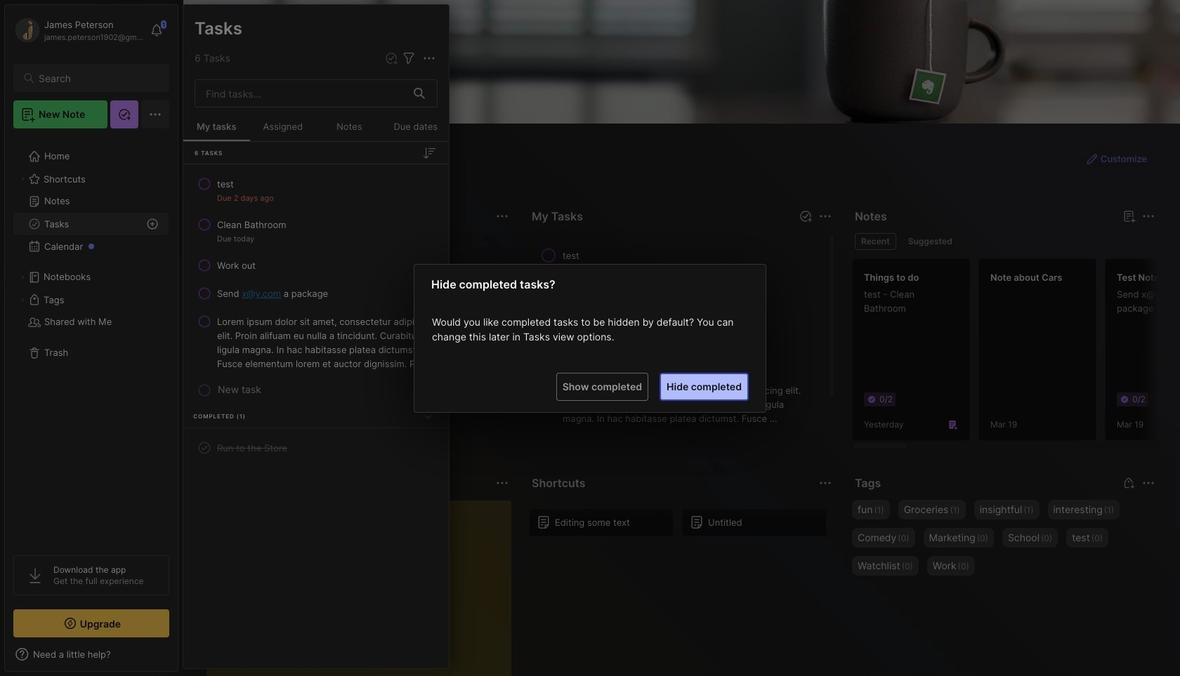 Task type: describe. For each thing, give the bounding box(es) containing it.
expand tags image
[[18, 296, 27, 304]]

run to the store 0 cell
[[217, 441, 287, 455]]

collapse 01_completed image
[[421, 410, 436, 424]]

5 row from the top
[[189, 309, 443, 377]]

Search text field
[[39, 72, 157, 85]]

2 row from the top
[[189, 212, 443, 250]]

new task image
[[384, 51, 398, 65]]

tree inside main element
[[5, 137, 178, 543]]

expand notebooks image
[[18, 273, 27, 282]]

lorem ipsum dolor sit amet, consectetur adipiscing elit. proin alifuam eu nulla a tincidunt. curabitur ut ligula magna. in hac habitasse platea dictumst. fusce elementum lorem et auctor dignissim. proin eget mi id urna euismod consectetur. pellentesque porttitor ac urna quis fermentum: 4 cell
[[217, 315, 438, 371]]

Find tasks… text field
[[197, 82, 405, 105]]

none search field inside main element
[[39, 70, 157, 86]]



Task type: locate. For each thing, give the bounding box(es) containing it.
tab
[[855, 233, 896, 250], [902, 233, 959, 250]]

1 tab from the left
[[855, 233, 896, 250]]

test 0 cell
[[217, 177, 234, 191]]

row group
[[183, 142, 449, 473], [529, 242, 835, 468], [852, 259, 1180, 450], [529, 509, 835, 545]]

4 row from the top
[[189, 281, 443, 306]]

3 row from the top
[[189, 253, 443, 278]]

1 horizontal spatial tab
[[902, 233, 959, 250]]

clean bathroom 1 cell
[[217, 218, 286, 232]]

None search field
[[39, 70, 157, 86]]

1 row from the top
[[189, 171, 443, 209]]

row
[[189, 171, 443, 209], [189, 212, 443, 250], [189, 253, 443, 278], [189, 281, 443, 306], [189, 309, 443, 377], [189, 436, 443, 461]]

2 tab from the left
[[902, 233, 959, 250]]

6 row from the top
[[189, 436, 443, 461]]

main element
[[0, 0, 183, 676]]

tree
[[5, 137, 178, 543]]

tab list
[[855, 233, 1153, 250]]

Start writing… text field
[[218, 501, 511, 676]]

work out 2 cell
[[217, 259, 256, 273]]

new task image
[[799, 209, 813, 223]]

send x@y.com a package 3 cell
[[217, 287, 328, 301]]

0 horizontal spatial tab
[[855, 233, 896, 250]]



Task type: vqa. For each thing, say whether or not it's contained in the screenshot.
row
yes



